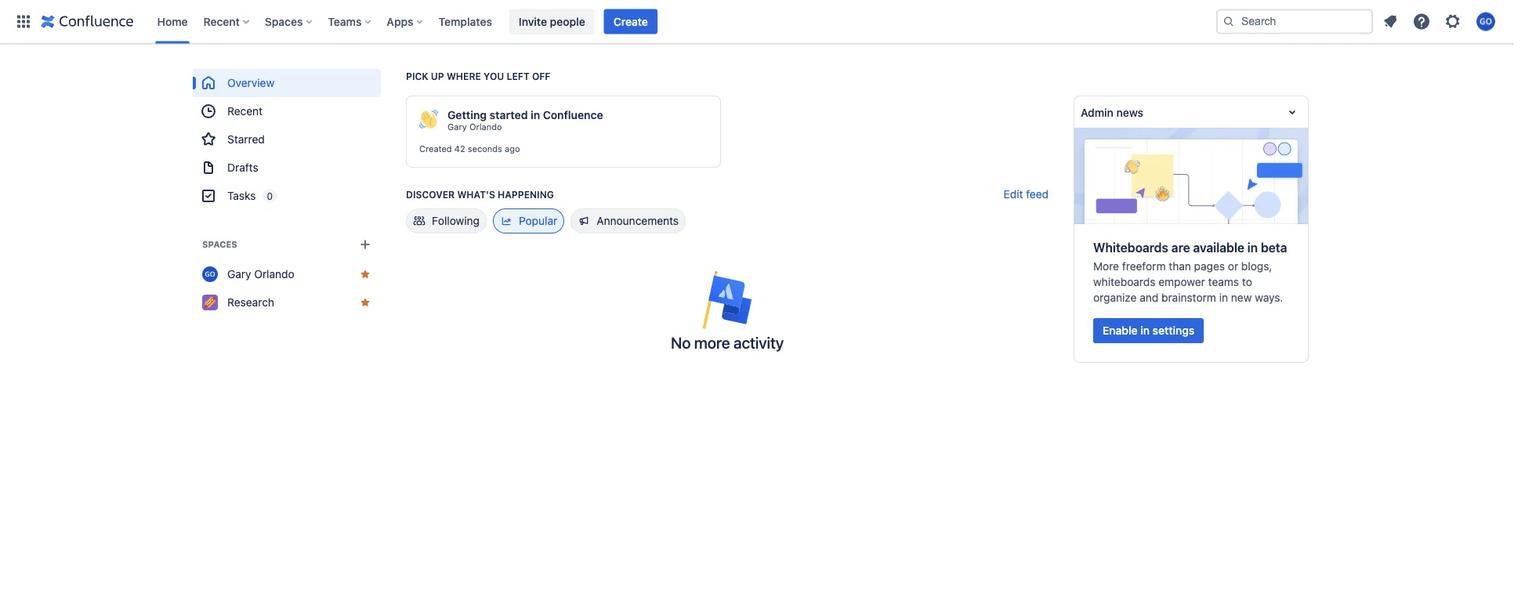 Task type: describe. For each thing, give the bounding box(es) containing it.
news
[[1117, 106, 1144, 119]]

0 horizontal spatial gary orlando link
[[193, 260, 381, 289]]

home link
[[152, 9, 193, 34]]

following button
[[406, 209, 487, 234]]

ago
[[505, 144, 520, 154]]

you
[[484, 71, 504, 82]]

no
[[671, 333, 691, 352]]

research
[[227, 296, 274, 309]]

pages
[[1195, 260, 1225, 273]]

edit
[[1004, 188, 1024, 201]]

enable
[[1103, 324, 1138, 337]]

notification icon image
[[1381, 12, 1400, 31]]

edit feed button
[[1004, 187, 1049, 202]]

1 vertical spatial recent
[[227, 105, 263, 118]]

tasks
[[227, 189, 256, 202]]

empower
[[1159, 276, 1206, 288]]

beta
[[1261, 240, 1288, 255]]

templates link
[[434, 9, 497, 34]]

than
[[1169, 260, 1192, 273]]

enable in settings link
[[1094, 318, 1204, 343]]

overview link
[[193, 69, 381, 97]]

banner containing home
[[0, 0, 1515, 44]]

templates
[[439, 15, 492, 28]]

settings
[[1153, 324, 1195, 337]]

Search field
[[1217, 9, 1374, 34]]

organize
[[1094, 291, 1137, 304]]

edit feed
[[1004, 188, 1049, 201]]

getting started in confluence
[[448, 109, 603, 122]]

0 horizontal spatial orlando
[[254, 268, 295, 281]]

search image
[[1223, 15, 1236, 28]]

activity
[[734, 333, 784, 352]]

invite people
[[519, 15, 585, 28]]

in down teams
[[1220, 291, 1229, 304]]

42
[[455, 144, 465, 154]]

off
[[532, 71, 551, 82]]

overview
[[227, 76, 275, 89]]

create
[[614, 15, 648, 28]]

freeform
[[1123, 260, 1166, 273]]

enable in settings
[[1103, 324, 1195, 337]]

admin news
[[1081, 106, 1144, 119]]

create link
[[604, 9, 658, 34]]

drafts link
[[193, 154, 381, 182]]

to
[[1243, 276, 1253, 288]]

unstar this space image
[[359, 296, 372, 309]]

whiteboards are available in beta more freeform than pages or blogs, whiteboards empower teams to organize and brainstorm in new ways.
[[1094, 240, 1288, 304]]

global element
[[9, 0, 1214, 44]]

whiteboards
[[1094, 276, 1156, 288]]

created 42 seconds ago
[[419, 144, 520, 154]]

more
[[695, 333, 730, 352]]

your profile and preferences image
[[1477, 12, 1496, 31]]

up
[[431, 71, 444, 82]]

more
[[1094, 260, 1120, 273]]

create a space image
[[356, 235, 375, 254]]

home
[[157, 15, 188, 28]]

appswitcher icon image
[[14, 12, 33, 31]]

recent button
[[199, 9, 255, 34]]

0 vertical spatial gary orlando
[[448, 122, 502, 132]]



Task type: vqa. For each thing, say whether or not it's contained in the screenshot.
"up"
yes



Task type: locate. For each thing, give the bounding box(es) containing it.
invite
[[519, 15, 547, 28]]

gary orlando link
[[448, 122, 502, 133], [193, 260, 381, 289]]

1 horizontal spatial gary orlando
[[448, 122, 502, 132]]

0
[[267, 191, 273, 201]]

discover what's happening
[[406, 189, 554, 200]]

0 vertical spatial orlando
[[470, 122, 502, 132]]

1 vertical spatial gary orlando link
[[193, 260, 381, 289]]

spaces inside popup button
[[265, 15, 303, 28]]

recent inside popup button
[[204, 15, 240, 28]]

1 horizontal spatial gary
[[448, 122, 467, 132]]

started
[[490, 109, 528, 122]]

gary
[[448, 122, 467, 132], [227, 268, 251, 281]]

spaces down tasks
[[202, 240, 237, 250]]

gary orlando
[[448, 122, 502, 132], [227, 268, 295, 281]]

following
[[432, 214, 480, 227]]

new
[[1232, 291, 1252, 304]]

whiteboards
[[1094, 240, 1169, 255]]

gary orlando down getting
[[448, 122, 502, 132]]

pick
[[406, 71, 429, 82]]

what's
[[457, 189, 495, 200]]

brainstorm
[[1162, 291, 1217, 304]]

apps button
[[382, 9, 429, 34]]

invite people button
[[510, 9, 595, 34]]

unstar this space image
[[359, 268, 372, 281]]

1 horizontal spatial orlando
[[470, 122, 502, 132]]

in
[[531, 109, 540, 122], [1248, 240, 1258, 255], [1220, 291, 1229, 304], [1141, 324, 1150, 337]]

0 vertical spatial gary orlando link
[[448, 122, 502, 133]]

popular
[[519, 214, 558, 227]]

spaces right recent popup button
[[265, 15, 303, 28]]

available
[[1194, 240, 1245, 255]]

feed
[[1026, 188, 1049, 201]]

created
[[419, 144, 452, 154]]

1 horizontal spatial gary orlando link
[[448, 122, 502, 133]]

in up 'blogs,'
[[1248, 240, 1258, 255]]

in right started
[[531, 109, 540, 122]]

blogs,
[[1242, 260, 1273, 273]]

recent link
[[193, 97, 381, 125]]

1 horizontal spatial spaces
[[265, 15, 303, 28]]

teams
[[328, 15, 362, 28]]

or
[[1228, 260, 1239, 273]]

spaces
[[265, 15, 303, 28], [202, 240, 237, 250]]

admin
[[1081, 106, 1114, 119]]

0 vertical spatial recent
[[204, 15, 240, 28]]

gary down getting
[[448, 122, 467, 132]]

popular button
[[493, 209, 565, 234]]

0 horizontal spatial gary orlando
[[227, 268, 295, 281]]

0 vertical spatial spaces
[[265, 15, 303, 28]]

recent
[[204, 15, 240, 28], [227, 105, 263, 118]]

gary orlando link up created 42 seconds ago
[[448, 122, 502, 133]]

apps
[[387, 15, 414, 28]]

banner
[[0, 0, 1515, 44]]

0 horizontal spatial spaces
[[202, 240, 237, 250]]

teams
[[1209, 276, 1240, 288]]

0 horizontal spatial gary
[[227, 268, 251, 281]]

help icon image
[[1413, 12, 1432, 31]]

discover
[[406, 189, 455, 200]]

seconds
[[468, 144, 503, 154]]

1 vertical spatial orlando
[[254, 268, 295, 281]]

recent right home
[[204, 15, 240, 28]]

spaces button
[[260, 9, 319, 34]]

ways.
[[1255, 291, 1284, 304]]

gary orlando up research
[[227, 268, 295, 281]]

teams button
[[323, 9, 377, 34]]

orlando up seconds
[[470, 122, 502, 132]]

gary orlando link up research
[[193, 260, 381, 289]]

people
[[550, 15, 585, 28]]

in right enable
[[1141, 324, 1150, 337]]

confluence
[[543, 109, 603, 122]]

1 vertical spatial spaces
[[202, 240, 237, 250]]

starred link
[[193, 125, 381, 154]]

settings icon image
[[1444, 12, 1463, 31]]

left
[[507, 71, 530, 82]]

where
[[447, 71, 481, 82]]

group containing overview
[[193, 69, 381, 210]]

research link
[[193, 289, 381, 317]]

are
[[1172, 240, 1191, 255]]

happening
[[498, 189, 554, 200]]

starred
[[227, 133, 265, 146]]

getting
[[448, 109, 487, 122]]

no more activity
[[671, 333, 784, 352]]

gary up research
[[227, 268, 251, 281]]

0 vertical spatial gary
[[448, 122, 467, 132]]

orlando up research link
[[254, 268, 295, 281]]

admin news button
[[1075, 96, 1309, 128]]

1 vertical spatial gary
[[227, 268, 251, 281]]

drafts
[[227, 161, 258, 174]]

1 vertical spatial gary orlando
[[227, 268, 295, 281]]

:wave: image
[[419, 110, 438, 129], [419, 110, 438, 129]]

announcements
[[597, 214, 679, 227]]

and
[[1140, 291, 1159, 304]]

announcements button
[[571, 209, 686, 234]]

orlando
[[470, 122, 502, 132], [254, 268, 295, 281]]

confluence image
[[41, 12, 134, 31], [41, 12, 134, 31]]

group
[[193, 69, 381, 210]]

pick up where you left off
[[406, 71, 551, 82]]

recent up starred
[[227, 105, 263, 118]]



